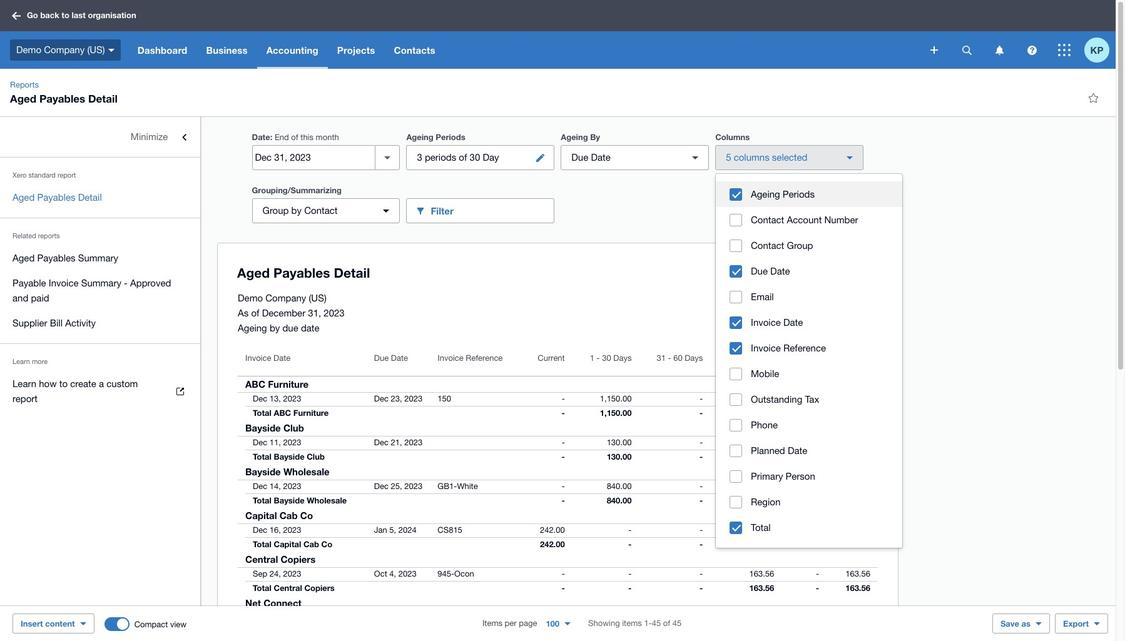 Task type: vqa. For each thing, say whether or not it's contained in the screenshot.
navigation
no



Task type: describe. For each thing, give the bounding box(es) containing it.
invoice down email
[[751, 317, 781, 328]]

projects
[[337, 44, 375, 56]]

payable invoice summary - approved and paid link
[[0, 271, 200, 311]]

svg image inside demo company (us) 'popup button'
[[108, 49, 114, 52]]

1 163.56 link from the left
[[742, 568, 782, 581]]

current button
[[520, 346, 572, 376]]

business button
[[197, 31, 257, 69]]

aged inside 'reports aged payables detail'
[[10, 92, 36, 105]]

kp
[[1091, 44, 1104, 55]]

1 1,150.00 from the top
[[600, 394, 632, 404]]

1 840.00 from the top
[[607, 482, 632, 491]]

reorder
[[791, 265, 827, 277]]

total for total central copiers
[[253, 583, 272, 593]]

account
[[787, 215, 822, 225]]

due inside group
[[751, 266, 768, 277]]

and
[[13, 293, 28, 304]]

end
[[275, 133, 289, 142]]

1 vertical spatial central
[[274, 583, 302, 593]]

related reports
[[13, 232, 60, 240]]

gb1-
[[438, 482, 457, 491]]

invoice date inside list box
[[751, 317, 803, 328]]

mobile button
[[716, 361, 903, 387]]

2 840.00 from the top
[[607, 496, 632, 506]]

ageing left by
[[561, 132, 588, 142]]

61 - 90 days
[[728, 354, 774, 363]]

100
[[546, 619, 560, 629]]

invoice reference inside report output element
[[438, 354, 503, 363]]

1 horizontal spatial abc
[[274, 408, 291, 418]]

2023 for dec 11, 2023
[[283, 438, 301, 448]]

dec for dec 23, 2023
[[374, 394, 389, 404]]

1 vertical spatial furniture
[[293, 408, 329, 418]]

contact account number button
[[716, 207, 903, 233]]

invoice reference inside list box
[[751, 343, 826, 354]]

0 vertical spatial co
[[300, 510, 313, 521]]

1 130.00 from the top
[[607, 438, 632, 448]]

xero standard report
[[13, 171, 76, 179]]

0 vertical spatial wholesale
[[283, 466, 330, 478]]

1 vertical spatial capital
[[274, 540, 301, 550]]

ageing by
[[561, 132, 600, 142]]

0 horizontal spatial cab
[[280, 510, 298, 521]]

reorder columns button
[[768, 258, 878, 284]]

by
[[590, 132, 600, 142]]

of inside the date : end of this month
[[291, 133, 298, 142]]

by inside demo company (us) as of december 31, 2023 ageing by due date
[[270, 323, 280, 334]]

1 vertical spatial due date button
[[367, 346, 430, 376]]

go
[[27, 10, 38, 20]]

1 54.13 from the top
[[611, 613, 632, 623]]

0 horizontal spatial periods
[[436, 132, 465, 142]]

:
[[270, 132, 272, 142]]

total for total bayside wholesale
[[253, 496, 272, 506]]

gb1-white
[[438, 482, 478, 491]]

of right 1-
[[663, 619, 670, 628]]

selected
[[772, 152, 808, 163]]

this
[[301, 133, 314, 142]]

as
[[238, 308, 249, 319]]

add to favourites image
[[1081, 85, 1106, 110]]

0 vertical spatial furniture
[[268, 379, 309, 390]]

0 horizontal spatial invoice date button
[[238, 346, 367, 376]]

945-ocon link
[[430, 568, 482, 581]]

2023 for dec 16, 2023
[[283, 526, 301, 535]]

dec 14, 2023 link
[[238, 481, 309, 493]]

bayside up the dec 14, 2023 link
[[245, 466, 281, 478]]

supplier bill activity link
[[0, 311, 200, 336]]

svg image inside go back to last organisation link
[[12, 12, 21, 20]]

(us) for demo company (us)
[[87, 44, 105, 55]]

dec 25, 2023
[[374, 482, 423, 491]]

region button
[[716, 489, 903, 515]]

total for total
[[751, 523, 771, 533]]

1 vertical spatial detail
[[78, 192, 102, 203]]

dec for dec 25, 2023
[[374, 482, 389, 491]]

date up abc furniture
[[274, 354, 291, 363]]

primary
[[751, 471, 783, 482]]

days for 1 - 30 days
[[614, 354, 632, 363]]

demo company (us) button
[[0, 31, 128, 69]]

net
[[245, 598, 261, 609]]

1 svg image from the left
[[995, 45, 1004, 55]]

0 vertical spatial capital
[[245, 510, 277, 521]]

group inside contact group button
[[787, 240, 813, 251]]

1 horizontal spatial invoice reference button
[[716, 335, 903, 361]]

dec 21, 2023 link
[[367, 437, 430, 449]]

supplier bill activity
[[13, 318, 96, 329]]

report inside learn how to create a custom report
[[13, 394, 38, 404]]

to for create
[[59, 379, 68, 389]]

sep 24, 2023
[[253, 570, 301, 579]]

mobile
[[751, 369, 779, 379]]

242.00 inside 242.00 link
[[540, 526, 565, 535]]

invoice up the 150
[[438, 354, 464, 363]]

due date for due date popup button
[[572, 152, 611, 163]]

31 - 60 days button
[[639, 346, 711, 376]]

group containing ageing periods
[[716, 174, 903, 548]]

reference inside group
[[784, 343, 826, 354]]

cs815
[[438, 526, 462, 535]]

demo for demo company (us)
[[16, 44, 41, 55]]

due date button
[[561, 145, 709, 170]]

page
[[519, 619, 537, 628]]

per
[[505, 619, 517, 628]]

aged payables summary
[[13, 253, 118, 263]]

1 horizontal spatial report
[[58, 171, 76, 179]]

invoice up mobile
[[751, 343, 781, 354]]

2023 for dec 13, 2023
[[283, 394, 301, 404]]

minimize
[[131, 131, 168, 142]]

bayside up bayside wholesale
[[274, 452, 305, 462]]

grouping/summarizing
[[252, 185, 342, 195]]

net connect
[[245, 598, 302, 609]]

invoice date inside report output element
[[245, 354, 291, 363]]

total button
[[716, 515, 903, 541]]

bayside up capital cab co
[[274, 496, 305, 506]]

business
[[206, 44, 248, 56]]

group inside group by contact popup button
[[263, 205, 289, 216]]

31
[[657, 354, 666, 363]]

945-
[[438, 570, 454, 579]]

region
[[751, 497, 781, 508]]

1 - 30 days button
[[572, 346, 639, 376]]

payables inside 'reports aged payables detail'
[[39, 92, 85, 105]]

0 horizontal spatial club
[[283, 422, 304, 434]]

61
[[728, 354, 737, 363]]

dec 13, 2023 link
[[238, 393, 309, 406]]

1-
[[644, 619, 652, 628]]

learn how to create a custom report link
[[0, 372, 200, 412]]

due date for due date button to the bottom
[[374, 354, 408, 363]]

kp button
[[1085, 31, 1116, 69]]

sep 24, 2023 link
[[238, 568, 309, 581]]

reports
[[10, 80, 39, 90]]

phone
[[751, 420, 778, 431]]

dec 21, 2023
[[374, 438, 423, 448]]

invoice up abc furniture
[[245, 354, 271, 363]]

banner containing kp
[[0, 0, 1116, 69]]

insert
[[21, 619, 43, 629]]

save as
[[1001, 619, 1031, 629]]

reports
[[38, 232, 60, 240]]

2023 for sep 24, 2023
[[283, 570, 301, 579]]

242.00 link
[[533, 524, 572, 537]]

(us) for demo company (us) as of december 31, 2023 ageing by due date
[[309, 293, 327, 304]]

contact for contact account number
[[751, 215, 784, 225]]

2023 for oct 4, 2023
[[399, 570, 417, 579]]

demo company (us) as of december 31, 2023 ageing by due date
[[238, 293, 345, 334]]

content
[[45, 619, 75, 629]]

total for total abc furniture
[[253, 408, 272, 418]]

30 inside 'button'
[[470, 152, 480, 163]]

1 vertical spatial co
[[321, 540, 332, 550]]

total for total bayside club
[[253, 452, 272, 462]]

summary for payables
[[78, 253, 118, 263]]

to for last
[[62, 10, 69, 20]]

reference inside report output element
[[466, 354, 503, 363]]

go back to last organisation
[[27, 10, 136, 20]]

dashboard
[[138, 44, 187, 56]]

reorder columns
[[791, 265, 868, 277]]

1 vertical spatial wholesale
[[307, 496, 347, 506]]

ageing up 3
[[406, 132, 434, 142]]

0 vertical spatial copiers
[[281, 554, 316, 565]]

learn for learn how to create a custom report
[[13, 379, 36, 389]]

1 vertical spatial club
[[307, 452, 325, 462]]

export button
[[1055, 614, 1108, 634]]

showing items 1-45 of 45
[[588, 619, 682, 628]]

update
[[823, 205, 856, 217]]

planned
[[751, 446, 785, 456]]

840.00 link
[[599, 481, 639, 493]]

related
[[13, 232, 36, 240]]

dec for dec 14, 2023
[[253, 482, 267, 491]]

contacts
[[394, 44, 435, 56]]



Task type: locate. For each thing, give the bounding box(es) containing it.
0 vertical spatial report
[[58, 171, 76, 179]]

2 vertical spatial due
[[374, 354, 389, 363]]

payables down reports link at the left of the page
[[39, 92, 85, 105]]

840.00 down the 130.00 link
[[607, 482, 632, 491]]

days for 61 - 90 days
[[756, 354, 774, 363]]

wholesale down bayside wholesale
[[307, 496, 347, 506]]

date up person
[[788, 446, 808, 456]]

30
[[470, 152, 480, 163], [602, 354, 611, 363]]

oct 4, 2023
[[374, 570, 417, 579]]

capital
[[245, 510, 277, 521], [274, 540, 301, 550]]

1 vertical spatial learn
[[13, 379, 36, 389]]

1 vertical spatial columns
[[830, 265, 868, 277]]

45 right 1-
[[673, 619, 682, 628]]

0 vertical spatial 54.13
[[611, 613, 632, 623]]

aged payables detail link
[[0, 185, 200, 210]]

0 vertical spatial invoice date button
[[716, 310, 903, 335]]

summary down aged payables summary link
[[81, 278, 121, 289]]

24,
[[270, 570, 281, 579]]

2 1,150.00 from the top
[[600, 408, 632, 418]]

1 horizontal spatial by
[[291, 205, 302, 216]]

1 horizontal spatial 45
[[673, 619, 682, 628]]

0 vertical spatial due date button
[[716, 258, 903, 284]]

capital up central copiers
[[274, 540, 301, 550]]

company inside 'popup button'
[[44, 44, 85, 55]]

2023 inside demo company (us) as of december 31, 2023 ageing by due date
[[324, 308, 345, 319]]

insert content button
[[13, 614, 94, 634]]

0 vertical spatial abc
[[245, 379, 265, 390]]

Select end date field
[[253, 146, 375, 170]]

1,150.00 down 1,150.00 link
[[600, 408, 632, 418]]

date down email button
[[784, 317, 803, 328]]

capital up the dec 16, 2023 link
[[245, 510, 277, 521]]

2 horizontal spatial due date
[[751, 266, 790, 277]]

0 horizontal spatial invoice reference
[[438, 354, 503, 363]]

2 svg image from the left
[[1027, 45, 1037, 55]]

1 vertical spatial group
[[787, 240, 813, 251]]

- link
[[554, 393, 572, 406], [692, 393, 711, 406], [764, 393, 782, 406], [809, 393, 827, 406], [554, 437, 572, 449], [692, 437, 711, 449], [764, 437, 782, 449], [554, 481, 572, 493], [692, 481, 711, 493], [764, 481, 782, 493], [621, 524, 639, 537], [692, 524, 711, 537], [554, 568, 572, 581], [621, 568, 639, 581], [692, 568, 711, 581], [809, 568, 827, 581], [554, 612, 572, 625]]

more
[[32, 358, 48, 366]]

840.00 down 840.00 link
[[607, 496, 632, 506]]

(us) inside 'popup button'
[[87, 44, 105, 55]]

1 horizontal spatial invoice date
[[751, 317, 803, 328]]

date
[[301, 323, 320, 334]]

xero
[[13, 171, 27, 179]]

0 vertical spatial invoice date
[[751, 317, 803, 328]]

view
[[170, 620, 187, 629]]

ageing periods inside ageing periods button
[[751, 189, 815, 200]]

back
[[40, 10, 59, 20]]

demo down go
[[16, 44, 41, 55]]

group by contact
[[263, 205, 338, 216]]

central
[[245, 554, 278, 565], [274, 583, 302, 593]]

dec left 25,
[[374, 482, 389, 491]]

2 vertical spatial payables
[[37, 253, 75, 263]]

dec left the 23,
[[374, 394, 389, 404]]

2023 up total abc furniture
[[283, 394, 301, 404]]

due date inside report output element
[[374, 354, 408, 363]]

invoice inside payable invoice summary - approved and paid
[[49, 278, 79, 289]]

2 horizontal spatial days
[[756, 354, 774, 363]]

showing
[[588, 619, 620, 628]]

days right 1
[[614, 354, 632, 363]]

reference left current button
[[466, 354, 503, 363]]

0 vertical spatial group
[[263, 205, 289, 216]]

-
[[124, 278, 128, 289], [597, 354, 600, 363], [668, 354, 671, 363], [739, 354, 743, 363], [562, 394, 565, 404], [700, 394, 703, 404], [771, 394, 774, 404], [816, 394, 819, 404], [562, 408, 565, 418], [700, 408, 703, 418], [771, 408, 774, 418], [562, 438, 565, 448], [700, 438, 703, 448], [771, 438, 774, 448], [562, 452, 565, 462], [700, 452, 703, 462], [771, 452, 774, 462], [562, 482, 565, 491], [700, 482, 703, 491], [771, 482, 774, 491], [562, 496, 565, 506], [700, 496, 703, 506], [771, 496, 774, 506], [629, 526, 632, 535], [700, 526, 703, 535], [628, 540, 632, 550], [700, 540, 703, 550], [771, 540, 774, 550], [816, 540, 819, 550], [562, 570, 565, 579], [629, 570, 632, 579], [700, 570, 703, 579], [816, 570, 819, 579], [562, 583, 565, 593], [628, 583, 632, 593], [700, 583, 703, 593], [816, 583, 819, 593], [562, 613, 565, 623], [562, 627, 565, 637]]

5 columns selected
[[726, 152, 808, 163]]

1 horizontal spatial due date
[[572, 152, 611, 163]]

primary person button
[[716, 464, 903, 489]]

contact inside contact account number button
[[751, 215, 784, 225]]

1 horizontal spatial ageing periods
[[751, 189, 815, 200]]

ageing periods up periods
[[406, 132, 465, 142]]

aged for aged payables summary
[[13, 253, 35, 263]]

total central copiers
[[253, 583, 335, 593]]

1 horizontal spatial invoice date button
[[716, 310, 903, 335]]

54.13 down 54.13 link
[[611, 627, 632, 637]]

2023 right 25,
[[404, 482, 423, 491]]

0 horizontal spatial co
[[300, 510, 313, 521]]

1,150.00 down 1 - 30 days button
[[600, 394, 632, 404]]

dec 23, 2023 link
[[367, 393, 430, 406]]

payables for detail
[[37, 192, 75, 203]]

total down dec 13, 2023 link
[[253, 408, 272, 418]]

2023 down bayside wholesale
[[283, 482, 301, 491]]

total down the dec 16, 2023 link
[[253, 540, 272, 550]]

1 vertical spatial demo
[[238, 293, 263, 304]]

1 vertical spatial periods
[[783, 189, 815, 200]]

0 horizontal spatial due date button
[[367, 346, 430, 376]]

save as button
[[993, 614, 1050, 634]]

0 vertical spatial summary
[[78, 253, 118, 263]]

0 horizontal spatial group
[[263, 205, 289, 216]]

days inside button
[[614, 354, 632, 363]]

130.00
[[607, 438, 632, 448], [607, 452, 632, 462]]

current
[[538, 354, 565, 363]]

projects button
[[328, 31, 385, 69]]

more button
[[759, 198, 808, 223]]

contact inside contact group button
[[751, 240, 784, 251]]

svg image
[[12, 12, 21, 20], [1058, 44, 1071, 56], [962, 45, 972, 55], [931, 46, 938, 54], [108, 49, 114, 52]]

1 vertical spatial ageing periods
[[751, 189, 815, 200]]

items
[[483, 619, 503, 628]]

0 vertical spatial aged
[[10, 92, 36, 105]]

30 right 1
[[602, 354, 611, 363]]

oct 4, 2023 link
[[367, 568, 424, 581]]

1 vertical spatial to
[[59, 379, 68, 389]]

- inside payable invoice summary - approved and paid
[[124, 278, 128, 289]]

1 vertical spatial 1,150.00
[[600, 408, 632, 418]]

outstanding tax button
[[716, 387, 903, 412]]

45 right items
[[652, 619, 661, 628]]

days right the 60
[[685, 354, 703, 363]]

by left due
[[270, 323, 280, 334]]

due inside report output element
[[374, 354, 389, 363]]

columns inside reorder columns button
[[830, 265, 868, 277]]

capital cab co
[[245, 510, 313, 521]]

list box containing ageing periods
[[716, 174, 903, 548]]

periods
[[436, 132, 465, 142], [783, 189, 815, 200]]

(us) down go back to last organisation
[[87, 44, 105, 55]]

day
[[483, 152, 499, 163]]

company for demo company (us)
[[44, 44, 85, 55]]

1 vertical spatial by
[[270, 323, 280, 334]]

copiers down sep 24, 2023 link
[[304, 583, 335, 593]]

2023 right 21, on the left of the page
[[404, 438, 423, 448]]

0 vertical spatial due date
[[572, 152, 611, 163]]

jan 5, 2024
[[374, 526, 417, 535]]

2 45 from the left
[[673, 619, 682, 628]]

14,
[[270, 482, 281, 491]]

older button
[[782, 346, 827, 376]]

invoice reference button up the 150
[[430, 346, 520, 376]]

ageing inside button
[[751, 189, 780, 200]]

sep
[[253, 570, 267, 579]]

date : end of this month
[[252, 132, 339, 142]]

learn how to create a custom report
[[13, 379, 138, 404]]

- inside button
[[597, 354, 600, 363]]

dec left the 14,
[[253, 482, 267, 491]]

due
[[572, 152, 588, 163], [751, 266, 768, 277], [374, 354, 389, 363]]

contacts button
[[385, 31, 445, 69]]

2023 for dec 23, 2023
[[404, 394, 423, 404]]

1 horizontal spatial company
[[266, 293, 306, 304]]

1 vertical spatial copiers
[[304, 583, 335, 593]]

0 vertical spatial 1,150.00
[[600, 394, 632, 404]]

0 vertical spatial detail
[[88, 92, 118, 105]]

(us) inside demo company (us) as of december 31, 2023 ageing by due date
[[309, 293, 327, 304]]

1 vertical spatial invoice date
[[245, 354, 291, 363]]

furniture
[[268, 379, 309, 390], [293, 408, 329, 418]]

1 horizontal spatial columns
[[830, 265, 868, 277]]

to left last on the top left of page
[[62, 10, 69, 20]]

2 130.00 from the top
[[607, 452, 632, 462]]

1 horizontal spatial (us)
[[309, 293, 327, 304]]

banner
[[0, 0, 1116, 69]]

0 horizontal spatial (us)
[[87, 44, 105, 55]]

0 horizontal spatial invoice date
[[245, 354, 291, 363]]

1 horizontal spatial 30
[[602, 354, 611, 363]]

demo up the as
[[238, 293, 263, 304]]

standard
[[28, 171, 56, 179]]

group
[[716, 174, 903, 548]]

0 vertical spatial ageing periods
[[406, 132, 465, 142]]

bayside up dec 11, 2023 link
[[245, 422, 281, 434]]

demo inside 'popup button'
[[16, 44, 41, 55]]

30 inside button
[[602, 354, 611, 363]]

filter button
[[406, 198, 555, 223]]

1 vertical spatial abc
[[274, 408, 291, 418]]

1 horizontal spatial cab
[[303, 540, 319, 550]]

total down sep
[[253, 583, 272, 593]]

company for demo company (us) as of december 31, 2023 ageing by due date
[[266, 293, 306, 304]]

list of convenience dates image
[[375, 145, 400, 170]]

total abc furniture
[[253, 408, 329, 418]]

dec for dec 21, 2023
[[374, 438, 389, 448]]

dec
[[253, 394, 267, 404], [374, 394, 389, 404], [253, 438, 267, 448], [374, 438, 389, 448], [253, 482, 267, 491], [374, 482, 389, 491], [253, 526, 267, 535]]

days
[[614, 354, 632, 363], [685, 354, 703, 363], [756, 354, 774, 363]]

due for due date popup button
[[572, 152, 588, 163]]

2023 right 31,
[[324, 308, 345, 319]]

0 vertical spatial payables
[[39, 92, 85, 105]]

2 163.56 link from the left
[[838, 568, 878, 581]]

due date inside group
[[751, 266, 790, 277]]

1 horizontal spatial periods
[[783, 189, 815, 200]]

save
[[1001, 619, 1020, 629]]

columns
[[715, 132, 750, 142]]

0 vertical spatial demo
[[16, 44, 41, 55]]

due date inside popup button
[[572, 152, 611, 163]]

central up the connect
[[274, 583, 302, 593]]

due date up email
[[751, 266, 790, 277]]

2023 right the 23,
[[404, 394, 423, 404]]

date up dec 23, 2023
[[391, 354, 408, 363]]

contact for contact group
[[751, 240, 784, 251]]

dec 16, 2023
[[253, 526, 301, 535]]

invoice down 'aged payables summary'
[[49, 278, 79, 289]]

(us)
[[87, 44, 105, 55], [309, 293, 327, 304]]

0 horizontal spatial 163.56 link
[[742, 568, 782, 581]]

summary inside payable invoice summary - approved and paid
[[81, 278, 121, 289]]

filter
[[431, 205, 454, 216]]

list box
[[716, 174, 903, 548]]

0 horizontal spatial demo
[[16, 44, 41, 55]]

invoice date button down date
[[238, 346, 367, 376]]

due for due date button to the bottom
[[374, 354, 389, 363]]

company
[[44, 44, 85, 55], [266, 293, 306, 304]]

insert content
[[21, 619, 75, 629]]

1 horizontal spatial svg image
[[1027, 45, 1037, 55]]

2 vertical spatial due date
[[374, 354, 408, 363]]

0 vertical spatial cab
[[280, 510, 298, 521]]

svg image
[[995, 45, 1004, 55], [1027, 45, 1037, 55]]

copiers down total capital cab co
[[281, 554, 316, 565]]

older
[[799, 354, 819, 363]]

2 learn from the top
[[13, 379, 36, 389]]

report down learn more
[[13, 394, 38, 404]]

summary up payable invoice summary - approved and paid link
[[78, 253, 118, 263]]

of inside 'button'
[[459, 152, 467, 163]]

total bayside club
[[253, 452, 325, 462]]

2023 up total central copiers on the left
[[283, 570, 301, 579]]

payables for summary
[[37, 253, 75, 263]]

learn down learn more
[[13, 379, 36, 389]]

email button
[[716, 284, 903, 310]]

of right periods
[[459, 152, 467, 163]]

1 horizontal spatial 163.56 link
[[838, 568, 878, 581]]

150 link
[[430, 393, 459, 406]]

demo inside demo company (us) as of december 31, 2023 ageing by due date
[[238, 293, 263, 304]]

abc up dec 13, 2023 link
[[245, 379, 265, 390]]

learn inside learn how to create a custom report
[[13, 379, 36, 389]]

1 vertical spatial 30
[[602, 354, 611, 363]]

due
[[283, 323, 298, 334]]

to
[[62, 10, 69, 20], [59, 379, 68, 389]]

columns for reorder
[[830, 265, 868, 277]]

0 vertical spatial club
[[283, 422, 304, 434]]

due date down by
[[572, 152, 611, 163]]

by inside group by contact popup button
[[291, 205, 302, 216]]

learn left more at left bottom
[[13, 358, 30, 366]]

columns for 5
[[734, 152, 770, 163]]

2 54.13 from the top
[[611, 627, 632, 637]]

total down region
[[751, 523, 771, 533]]

person
[[786, 471, 815, 482]]

total for total capital cab co
[[253, 540, 272, 550]]

0 horizontal spatial by
[[270, 323, 280, 334]]

invoice reference up the 150
[[438, 354, 503, 363]]

dec for dec 16, 2023
[[253, 526, 267, 535]]

days for 31 - 60 days
[[685, 354, 703, 363]]

54.13
[[611, 613, 632, 623], [611, 627, 632, 637]]

central up sep
[[245, 554, 278, 565]]

2023
[[324, 308, 345, 319], [283, 394, 301, 404], [404, 394, 423, 404], [283, 438, 301, 448], [404, 438, 423, 448], [283, 482, 301, 491], [404, 482, 423, 491], [283, 526, 301, 535], [283, 570, 301, 579], [399, 570, 417, 579]]

3 days from the left
[[756, 354, 774, 363]]

contact up contact group
[[751, 215, 784, 225]]

1 vertical spatial 54.13
[[611, 627, 632, 637]]

date down by
[[591, 152, 611, 163]]

2023 for dec 21, 2023
[[404, 438, 423, 448]]

0 vertical spatial (us)
[[87, 44, 105, 55]]

1 horizontal spatial co
[[321, 540, 332, 550]]

cs815 link
[[430, 524, 470, 537]]

0 horizontal spatial columns
[[734, 152, 770, 163]]

abc furniture
[[245, 379, 309, 390]]

learn for learn more
[[13, 358, 30, 366]]

total down the dec 14, 2023 link
[[253, 496, 272, 506]]

items
[[622, 619, 642, 628]]

contact down grouping/summarizing
[[304, 205, 338, 216]]

0 horizontal spatial reference
[[466, 354, 503, 363]]

summary for invoice
[[81, 278, 121, 289]]

dec 11, 2023
[[253, 438, 301, 448]]

connect
[[264, 598, 302, 609]]

demo company (us)
[[16, 44, 105, 55]]

due date up the 23,
[[374, 354, 408, 363]]

2023 up total bayside club
[[283, 438, 301, 448]]

2023 right 4,
[[399, 570, 417, 579]]

reference up mobile button at bottom right
[[784, 343, 826, 354]]

due up dec 23, 2023
[[374, 354, 389, 363]]

1 vertical spatial cab
[[303, 540, 319, 550]]

130.00 down 1,150.00 link
[[607, 438, 632, 448]]

1 vertical spatial due
[[751, 266, 768, 277]]

1 vertical spatial report
[[13, 394, 38, 404]]

dec for dec 13, 2023
[[253, 394, 267, 404]]

1 days from the left
[[614, 354, 632, 363]]

130.00 down the 130.00 link
[[607, 452, 632, 462]]

learn more
[[13, 358, 48, 366]]

group down the account
[[787, 240, 813, 251]]

0 vertical spatial 30
[[470, 152, 480, 163]]

group by contact button
[[252, 198, 400, 223]]

due down the ageing by
[[572, 152, 588, 163]]

aged for aged payables detail
[[13, 192, 35, 203]]

1 45 from the left
[[652, 619, 661, 628]]

2 vertical spatial aged
[[13, 253, 35, 263]]

dec 13, 2023
[[253, 394, 301, 404]]

0 horizontal spatial report
[[13, 394, 38, 404]]

1 horizontal spatial due date button
[[716, 258, 903, 284]]

central copiers
[[245, 554, 316, 565]]

due inside popup button
[[572, 152, 588, 163]]

of inside demo company (us) as of december 31, 2023 ageing by due date
[[251, 308, 259, 319]]

0 horizontal spatial 30
[[470, 152, 480, 163]]

contact inside group by contact popup button
[[304, 205, 338, 216]]

columns right 5
[[734, 152, 770, 163]]

1 vertical spatial invoice date button
[[238, 346, 367, 376]]

detail inside 'reports aged payables detail'
[[88, 92, 118, 105]]

jan 5, 2024 link
[[367, 524, 424, 537]]

report output element
[[238, 346, 878, 642]]

date left 'end'
[[252, 132, 270, 142]]

total inside total button
[[751, 523, 771, 533]]

aged down the related
[[13, 253, 35, 263]]

1 vertical spatial payables
[[37, 192, 75, 203]]

days up mobile
[[756, 354, 774, 363]]

bayside wholesale
[[245, 466, 330, 478]]

furniture up dec 13, 2023
[[268, 379, 309, 390]]

2023 for dec 25, 2023
[[404, 482, 423, 491]]

dec for dec 11, 2023
[[253, 438, 267, 448]]

ageing down the as
[[238, 323, 267, 334]]

approved
[[130, 278, 171, 289]]

0 vertical spatial central
[[245, 554, 278, 565]]

due up email
[[751, 266, 768, 277]]

by down grouping/summarizing
[[291, 205, 302, 216]]

invoice date button up older at the right bottom
[[716, 310, 903, 335]]

payables down "reports"
[[37, 253, 75, 263]]

as
[[1022, 619, 1031, 629]]

payable
[[13, 278, 46, 289]]

of right the as
[[251, 308, 259, 319]]

1 horizontal spatial reference
[[784, 343, 826, 354]]

to inside learn how to create a custom report
[[59, 379, 68, 389]]

export
[[1063, 619, 1089, 629]]

0 vertical spatial learn
[[13, 358, 30, 366]]

company inside demo company (us) as of december 31, 2023 ageing by due date
[[266, 293, 306, 304]]

invoice reference up mobile button at bottom right
[[751, 343, 826, 354]]

invoice date up abc furniture
[[245, 354, 291, 363]]

date inside popup button
[[591, 152, 611, 163]]

white
[[457, 482, 478, 491]]

1 horizontal spatial demo
[[238, 293, 263, 304]]

0 horizontal spatial 45
[[652, 619, 661, 628]]

100 button
[[538, 614, 578, 634]]

0 horizontal spatial days
[[614, 354, 632, 363]]

phone button
[[716, 412, 903, 438]]

1 vertical spatial due date
[[751, 266, 790, 277]]

total down dec 11, 2023 link
[[253, 452, 272, 462]]

company up the december
[[266, 293, 306, 304]]

demo for demo company (us) as of december 31, 2023 ageing by due date
[[238, 293, 263, 304]]

date down contact group
[[771, 266, 790, 277]]

2 days from the left
[[685, 354, 703, 363]]

30 left the day
[[470, 152, 480, 163]]

ageing inside demo company (us) as of december 31, 2023 ageing by due date
[[238, 323, 267, 334]]

Report title field
[[234, 259, 748, 288]]

1 vertical spatial summary
[[81, 278, 121, 289]]

periods up 3 periods of 30 day
[[436, 132, 465, 142]]

total
[[253, 408, 272, 418], [253, 452, 272, 462], [253, 496, 272, 506], [751, 523, 771, 533], [253, 540, 272, 550], [253, 583, 272, 593]]

1 learn from the top
[[13, 358, 30, 366]]

outstanding
[[751, 394, 803, 405]]

company down go back to last organisation link
[[44, 44, 85, 55]]

columns right reorder
[[830, 265, 868, 277]]

0 horizontal spatial invoice reference button
[[430, 346, 520, 376]]

periods inside button
[[783, 189, 815, 200]]

2023 for dec 14, 2023
[[283, 482, 301, 491]]

0 vertical spatial company
[[44, 44, 85, 55]]

1 horizontal spatial invoice reference
[[751, 343, 826, 354]]

invoice reference button up mobile
[[716, 335, 903, 361]]

of left this
[[291, 133, 298, 142]]

54.13 link
[[604, 612, 639, 625]]



